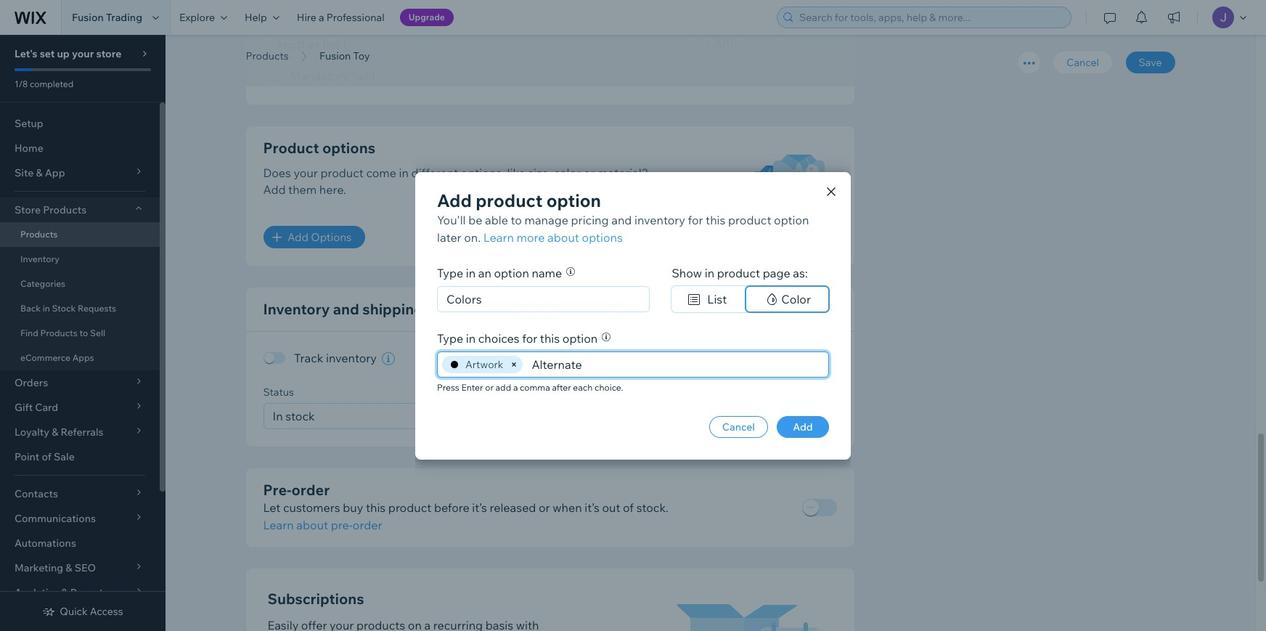Task type: describe. For each thing, give the bounding box(es) containing it.
1 vertical spatial for
[[522, 331, 538, 345]]

this inside you'll be able to manage pricing and inventory for this product option later on.
[[706, 212, 726, 227]]

before
[[434, 500, 470, 514]]

back
[[20, 303, 41, 314]]

sku
[[460, 385, 481, 398]]

here.
[[319, 182, 346, 197]]

to inside the sidebar element
[[80, 327, 88, 338]]

material?
[[598, 166, 648, 180]]

hire a professional
[[297, 11, 385, 24]]

after
[[552, 382, 571, 392]]

field
[[352, 69, 376, 83]]

page
[[763, 265, 791, 280]]

learn inside pre-order let customers buy this product before it's released or when it's out of stock. learn about pre-order
[[263, 517, 294, 532]]

pre-order let customers buy this product before it's released or when it's out of stock. learn about pre-order
[[263, 480, 669, 532]]

trading
[[106, 11, 142, 24]]

out
[[602, 500, 620, 514]]

back in stock requests link
[[0, 296, 160, 321]]

choice.
[[595, 382, 623, 392]]

color button
[[746, 286, 829, 312]]

back in stock requests
[[20, 303, 116, 314]]

quick
[[60, 605, 88, 618]]

learn about pre-order link
[[263, 516, 382, 533]]

products down help button
[[246, 49, 289, 62]]

product options
[[263, 139, 375, 157]]

artwork
[[465, 358, 503, 371]]

later
[[437, 230, 462, 244]]

0 vertical spatial learn
[[483, 230, 514, 244]]

let's
[[15, 47, 37, 60]]

categories
[[20, 278, 65, 289]]

first time_stores_subsciptions and reccuring orders_calender and box copy image
[[677, 604, 833, 631]]

0 vertical spatial cancel
[[1067, 56, 1099, 69]]

0 vertical spatial about
[[548, 230, 579, 244]]

does
[[263, 166, 291, 180]]

comma
[[520, 382, 550, 392]]

option up each
[[563, 331, 598, 345]]

let
[[263, 500, 281, 514]]

sale
[[54, 450, 75, 463]]

able
[[485, 212, 508, 227]]

them
[[288, 182, 317, 197]]

option up pricing on the left top
[[547, 189, 601, 211]]

add product option
[[437, 189, 601, 211]]

0 vertical spatial cancel button
[[1054, 52, 1112, 73]]

ecommerce apps link
[[0, 346, 160, 370]]

1/8 completed
[[15, 78, 73, 89]]

for inside you'll be able to manage pricing and inventory for this product option later on.
[[688, 212, 703, 227]]

inventory and shipping
[[263, 300, 423, 318]]

shipping
[[363, 300, 423, 318]]

in inside the sidebar element
[[43, 303, 50, 314]]

list button
[[672, 286, 745, 312]]

0.0 number field
[[663, 403, 813, 428]]

option right the an
[[494, 265, 529, 280]]

option inside you'll be able to manage pricing and inventory for this product option later on.
[[774, 212, 809, 227]]

find
[[20, 327, 38, 338]]

lb
[[818, 408, 828, 423]]

0 vertical spatial products link
[[239, 49, 296, 63]]

quick access button
[[42, 605, 123, 618]]

an
[[478, 265, 492, 280]]

product inside you'll be able to manage pricing and inventory for this product option later on.
[[728, 212, 771, 227]]

1 horizontal spatial order
[[353, 517, 382, 532]]

setup
[[15, 117, 43, 130]]

point of sale
[[15, 450, 75, 463]]

add button
[[777, 416, 829, 437]]

1/8
[[15, 78, 28, 89]]

categories link
[[0, 272, 160, 296]]

fusion for fusion toy
[[320, 49, 351, 62]]

of inside the sidebar element
[[42, 450, 51, 463]]

add for add options
[[287, 231, 309, 244]]

manage
[[525, 212, 569, 227]]

hire
[[297, 11, 317, 24]]

about inside pre-order let customers buy this product before it's released or when it's out of stock. learn about pre-order
[[296, 517, 328, 532]]

add options
[[287, 231, 352, 244]]

type for type in choices for this option
[[437, 331, 463, 345]]

product
[[263, 139, 319, 157]]

choices
[[478, 331, 520, 345]]

save button
[[1126, 52, 1175, 73]]

to inside you'll be able to manage pricing and inventory for this product option later on.
[[511, 212, 522, 227]]

stock
[[52, 303, 76, 314]]

like
[[507, 166, 525, 180]]

0 horizontal spatial inventory
[[326, 351, 377, 366]]

as:
[[793, 265, 808, 280]]

upgrade
[[409, 12, 445, 23]]

come
[[366, 166, 396, 180]]

each
[[573, 382, 593, 392]]

help button
[[236, 0, 288, 35]]

sidebar element
[[0, 35, 166, 631]]

add inside does your product come in different options, like size, color or material? add them here.
[[263, 182, 286, 197]]

size,
[[528, 166, 551, 180]]

be
[[468, 212, 482, 227]]

set
[[40, 47, 55, 60]]

name
[[532, 265, 562, 280]]

1 vertical spatial cancel button
[[709, 416, 768, 437]]

add for add product option
[[437, 189, 472, 211]]

subscriptions
[[268, 589, 364, 607]]

options,
[[461, 166, 505, 180]]

0 horizontal spatial options
[[322, 139, 375, 157]]

color
[[782, 292, 811, 306]]

0 vertical spatial order
[[292, 480, 330, 499]]

product up able
[[476, 189, 543, 211]]

ecommerce
[[20, 352, 70, 363]]

1 vertical spatial or
[[485, 382, 494, 392]]

track inventory
[[294, 351, 377, 366]]

product inside pre-order let customers buy this product before it's released or when it's out of stock. learn about pre-order
[[388, 500, 432, 514]]

1 horizontal spatial this
[[540, 331, 560, 345]]

1 vertical spatial options
[[582, 230, 623, 244]]

upgrade button
[[400, 9, 454, 26]]

professional
[[327, 11, 385, 24]]



Task type: locate. For each thing, give the bounding box(es) containing it.
e.g., Size or Weight field
[[442, 286, 645, 311]]

2 vertical spatial or
[[539, 500, 550, 514]]

hire a professional link
[[288, 0, 393, 35]]

type for type in an option name
[[437, 265, 463, 280]]

products link down help button
[[239, 49, 296, 63]]

track
[[294, 351, 323, 366]]

in inside does your product come in different options, like size, color or material? add them here.
[[399, 166, 409, 180]]

fusion left trading
[[72, 11, 104, 24]]

inventory link
[[0, 247, 160, 272]]

when
[[553, 500, 582, 514]]

and left shipping
[[333, 300, 359, 318]]

products link down the store products
[[0, 222, 160, 247]]

in left the an
[[466, 265, 476, 280]]

add options button
[[263, 226, 365, 249]]

list
[[707, 292, 727, 306]]

1 horizontal spatial of
[[623, 500, 634, 514]]

up
[[57, 47, 70, 60]]

learn more about options link
[[483, 228, 623, 246]]

in for this
[[466, 331, 476, 345]]

about down customers
[[296, 517, 328, 532]]

pre-
[[263, 480, 292, 499]]

and right pricing on the left top
[[612, 212, 632, 227]]

a right hire
[[319, 11, 324, 24]]

your inside the sidebar element
[[72, 47, 94, 60]]

cancel left add button
[[722, 420, 755, 433]]

0 vertical spatial or
[[584, 166, 595, 180]]

type in choices for this option
[[437, 331, 598, 345]]

of inside pre-order let customers buy this product before it's released or when it's out of stock. learn about pre-order
[[623, 500, 634, 514]]

1 horizontal spatial and
[[612, 212, 632, 227]]

your up them
[[294, 166, 318, 180]]

help
[[245, 11, 267, 24]]

fusion
[[72, 11, 104, 24], [320, 49, 351, 62]]

or left when at bottom
[[539, 500, 550, 514]]

products right the store
[[43, 203, 87, 216]]

1 it's from the left
[[472, 500, 487, 514]]

inventory inside you'll be able to manage pricing and inventory for this product option later on.
[[635, 212, 685, 227]]

1 horizontal spatial inventory
[[263, 300, 330, 318]]

or for your
[[584, 166, 595, 180]]

0 vertical spatial this
[[706, 212, 726, 227]]

add
[[263, 182, 286, 197], [437, 189, 472, 211], [287, 231, 309, 244], [793, 420, 813, 433]]

add
[[496, 382, 511, 392]]

mandatory field
[[290, 69, 376, 83]]

requests
[[78, 303, 116, 314]]

it's right before
[[472, 500, 487, 514]]

0 vertical spatial options
[[322, 139, 375, 157]]

find products to sell
[[20, 327, 105, 338]]

pricing
[[571, 212, 609, 227]]

products inside popup button
[[43, 203, 87, 216]]

let's set up your store
[[15, 47, 122, 60]]

1 vertical spatial type
[[437, 331, 463, 345]]

options
[[322, 139, 375, 157], [582, 230, 623, 244]]

1 vertical spatial of
[[623, 500, 634, 514]]

add left lb
[[793, 420, 813, 433]]

customers
[[283, 500, 340, 514]]

type left 'choices'
[[437, 331, 463, 345]]

automations
[[15, 537, 76, 550]]

this down e.g., size or weight field
[[540, 331, 560, 345]]

fusion for fusion trading
[[72, 11, 104, 24]]

in right back
[[43, 303, 50, 314]]

products down the store
[[20, 229, 58, 240]]

access
[[90, 605, 123, 618]]

inventory up categories
[[20, 253, 59, 264]]

2 horizontal spatial or
[[584, 166, 595, 180]]

option up the as:
[[774, 212, 809, 227]]

type left the an
[[437, 265, 463, 280]]

inventory right the track
[[326, 351, 377, 366]]

0 horizontal spatial your
[[72, 47, 94, 60]]

product up "here."
[[321, 166, 364, 180]]

0 vertical spatial inventory
[[20, 253, 59, 264]]

0 vertical spatial type
[[437, 265, 463, 280]]

point of sale link
[[0, 444, 160, 469]]

type
[[437, 265, 463, 280], [437, 331, 463, 345]]

enter
[[461, 382, 483, 392]]

fusion trading
[[72, 11, 142, 24]]

2 vertical spatial this
[[366, 500, 386, 514]]

None field
[[527, 352, 824, 377], [268, 403, 422, 428], [527, 352, 824, 377], [268, 403, 422, 428]]

inventory up the track
[[263, 300, 330, 318]]

0 vertical spatial to
[[511, 212, 522, 227]]

0 vertical spatial for
[[688, 212, 703, 227]]

order up customers
[[292, 480, 330, 499]]

product left before
[[388, 500, 432, 514]]

1 vertical spatial your
[[294, 166, 318, 180]]

0 vertical spatial your
[[72, 47, 94, 60]]

None number field
[[708, 32, 784, 58]]

or
[[584, 166, 595, 180], [485, 382, 494, 392], [539, 500, 550, 514]]

in for name
[[466, 265, 476, 280]]

options down pricing on the left top
[[582, 230, 623, 244]]

0 horizontal spatial it's
[[472, 500, 487, 514]]

different
[[411, 166, 458, 180]]

plus xs image
[[273, 233, 281, 242]]

1 horizontal spatial options
[[582, 230, 623, 244]]

1 vertical spatial about
[[296, 517, 328, 532]]

in for as:
[[705, 265, 715, 280]]

pre-
[[331, 517, 353, 532]]

0 horizontal spatial to
[[80, 327, 88, 338]]

on.
[[464, 230, 481, 244]]

1 vertical spatial learn
[[263, 517, 294, 532]]

1 horizontal spatial products link
[[239, 49, 296, 63]]

1 horizontal spatial inventory
[[635, 212, 685, 227]]

or right the color
[[584, 166, 595, 180]]

1 vertical spatial order
[[353, 517, 382, 532]]

or inside does your product come in different options, like size, color or material? add them here.
[[584, 166, 595, 180]]

1 vertical spatial this
[[540, 331, 560, 345]]

0 vertical spatial and
[[612, 212, 632, 227]]

2 type from the top
[[437, 331, 463, 345]]

inventory for inventory and shipping
[[263, 300, 330, 318]]

for right 'choices'
[[522, 331, 538, 345]]

save
[[1139, 56, 1162, 69]]

1 vertical spatial cancel
[[722, 420, 755, 433]]

in left 'choices'
[[466, 331, 476, 345]]

learn more about options
[[483, 230, 623, 244]]

products up ecommerce apps
[[40, 327, 78, 338]]

ecommerce apps
[[20, 352, 94, 363]]

0 horizontal spatial cancel button
[[709, 416, 768, 437]]

1 type from the top
[[437, 265, 463, 280]]

add down does
[[263, 182, 286, 197]]

to right able
[[511, 212, 522, 227]]

1 horizontal spatial cancel
[[1067, 56, 1099, 69]]

you'll
[[437, 212, 466, 227]]

form
[[166, 0, 1266, 631]]

0 horizontal spatial inventory
[[20, 253, 59, 264]]

inventory inside 'link'
[[20, 253, 59, 264]]

inventory down material?
[[635, 212, 685, 227]]

this inside pre-order let customers buy this product before it's released or when it's out of stock. learn about pre-order
[[366, 500, 386, 514]]

2 horizontal spatial this
[[706, 212, 726, 227]]

1 horizontal spatial to
[[511, 212, 522, 227]]

add right "plus xs" image
[[287, 231, 309, 244]]

toy
[[353, 49, 370, 62]]

inventory
[[635, 212, 685, 227], [326, 351, 377, 366]]

options
[[311, 231, 352, 244]]

store
[[15, 203, 41, 216]]

0 vertical spatial fusion
[[72, 11, 104, 24]]

store products button
[[0, 198, 160, 222]]

1 vertical spatial fusion
[[320, 49, 351, 62]]

1 horizontal spatial a
[[513, 382, 518, 392]]

of right out
[[623, 500, 634, 514]]

learn down let
[[263, 517, 294, 532]]

for up the show
[[688, 212, 703, 227]]

more
[[517, 230, 545, 244]]

product up "list"
[[717, 265, 760, 280]]

1 vertical spatial and
[[333, 300, 359, 318]]

sell
[[90, 327, 105, 338]]

automations link
[[0, 531, 160, 555]]

form containing product options
[[166, 0, 1266, 631]]

cancel button left the save 'button' at top right
[[1054, 52, 1112, 73]]

learn down able
[[483, 230, 514, 244]]

1 vertical spatial inventory
[[263, 300, 330, 318]]

1 horizontal spatial or
[[539, 500, 550, 514]]

in right come in the top of the page
[[399, 166, 409, 180]]

and inside you'll be able to manage pricing and inventory for this product option later on.
[[612, 212, 632, 227]]

find products to sell link
[[0, 321, 160, 346]]

0 horizontal spatial learn
[[263, 517, 294, 532]]

buy
[[343, 500, 363, 514]]

your inside does your product come in different options, like size, color or material? add them here.
[[294, 166, 318, 180]]

products link
[[239, 49, 296, 63], [0, 222, 160, 247]]

store products
[[15, 203, 87, 216]]

this up show in product page as:
[[706, 212, 726, 227]]

0 horizontal spatial order
[[292, 480, 330, 499]]

apps
[[72, 352, 94, 363]]

does your product come in different options, like size, color or material? add them here.
[[263, 166, 648, 197]]

0 vertical spatial a
[[319, 11, 324, 24]]

add inside add options "button"
[[287, 231, 309, 244]]

0 horizontal spatial this
[[366, 500, 386, 514]]

store
[[96, 47, 122, 60]]

of left sale
[[42, 450, 51, 463]]

e.g., "What would you like engraved on your watch?" text field
[[268, 32, 686, 58]]

fusion up mandatory field
[[320, 49, 351, 62]]

or inside pre-order let customers buy this product before it's released or when it's out of stock. learn about pre-order
[[539, 500, 550, 514]]

inventory for inventory
[[20, 253, 59, 264]]

0 horizontal spatial for
[[522, 331, 538, 345]]

a right add
[[513, 382, 518, 392]]

of
[[42, 450, 51, 463], [623, 500, 634, 514]]

stock.
[[637, 500, 669, 514]]

fusion toy
[[320, 49, 370, 62]]

your right up
[[72, 47, 94, 60]]

home link
[[0, 136, 160, 160]]

1 horizontal spatial for
[[688, 212, 703, 227]]

show in product page as:
[[672, 265, 808, 280]]

add for add
[[793, 420, 813, 433]]

1 horizontal spatial cancel button
[[1054, 52, 1112, 73]]

to left sell
[[80, 327, 88, 338]]

products
[[246, 49, 289, 62], [43, 203, 87, 216], [20, 229, 58, 240], [40, 327, 78, 338]]

2 it's from the left
[[585, 500, 600, 514]]

0 vertical spatial inventory
[[635, 212, 685, 227]]

0 horizontal spatial products link
[[0, 222, 160, 247]]

it's left out
[[585, 500, 600, 514]]

this
[[706, 212, 726, 227], [540, 331, 560, 345], [366, 500, 386, 514]]

product up show in product page as:
[[728, 212, 771, 227]]

or left add
[[485, 382, 494, 392]]

about down manage on the top left of page
[[548, 230, 579, 244]]

1 vertical spatial to
[[80, 327, 88, 338]]

order
[[292, 480, 330, 499], [353, 517, 382, 532]]

1 vertical spatial products link
[[0, 222, 160, 247]]

Search for tools, apps, help & more... field
[[795, 7, 1067, 28]]

it's
[[472, 500, 487, 514], [585, 500, 600, 514]]

1 vertical spatial inventory
[[326, 351, 377, 366]]

1 horizontal spatial learn
[[483, 230, 514, 244]]

released
[[490, 500, 536, 514]]

0 vertical spatial of
[[42, 450, 51, 463]]

add up you'll
[[437, 189, 472, 211]]

or for order
[[539, 500, 550, 514]]

status
[[263, 385, 294, 398]]

options up come in the top of the page
[[322, 139, 375, 157]]

in right the show
[[705, 265, 715, 280]]

1 horizontal spatial your
[[294, 166, 318, 180]]

home
[[15, 142, 43, 155]]

you'll be able to manage pricing and inventory for this product option later on.
[[437, 212, 809, 244]]

0 horizontal spatial about
[[296, 517, 328, 532]]

0 horizontal spatial fusion
[[72, 11, 104, 24]]

0 horizontal spatial of
[[42, 450, 51, 463]]

order down buy
[[353, 517, 382, 532]]

quick access
[[60, 605, 123, 618]]

1 horizontal spatial about
[[548, 230, 579, 244]]

0 horizontal spatial and
[[333, 300, 359, 318]]

show
[[672, 265, 702, 280]]

setup link
[[0, 111, 160, 136]]

point
[[15, 450, 39, 463]]

cancel button
[[1054, 52, 1112, 73], [709, 416, 768, 437]]

0 horizontal spatial or
[[485, 382, 494, 392]]

your
[[72, 47, 94, 60], [294, 166, 318, 180]]

press
[[437, 382, 459, 392]]

0 horizontal spatial a
[[319, 11, 324, 24]]

1 horizontal spatial it's
[[585, 500, 600, 514]]

cancel button left add button
[[709, 416, 768, 437]]

add inside add button
[[793, 420, 813, 433]]

cancel left the save 'button' at top right
[[1067, 56, 1099, 69]]

1 horizontal spatial fusion
[[320, 49, 351, 62]]

this right buy
[[366, 500, 386, 514]]

1 vertical spatial a
[[513, 382, 518, 392]]

0 horizontal spatial cancel
[[722, 420, 755, 433]]

product inside does your product come in different options, like size, color or material? add them here.
[[321, 166, 364, 180]]



Task type: vqa. For each thing, say whether or not it's contained in the screenshot.
the bottom For
yes



